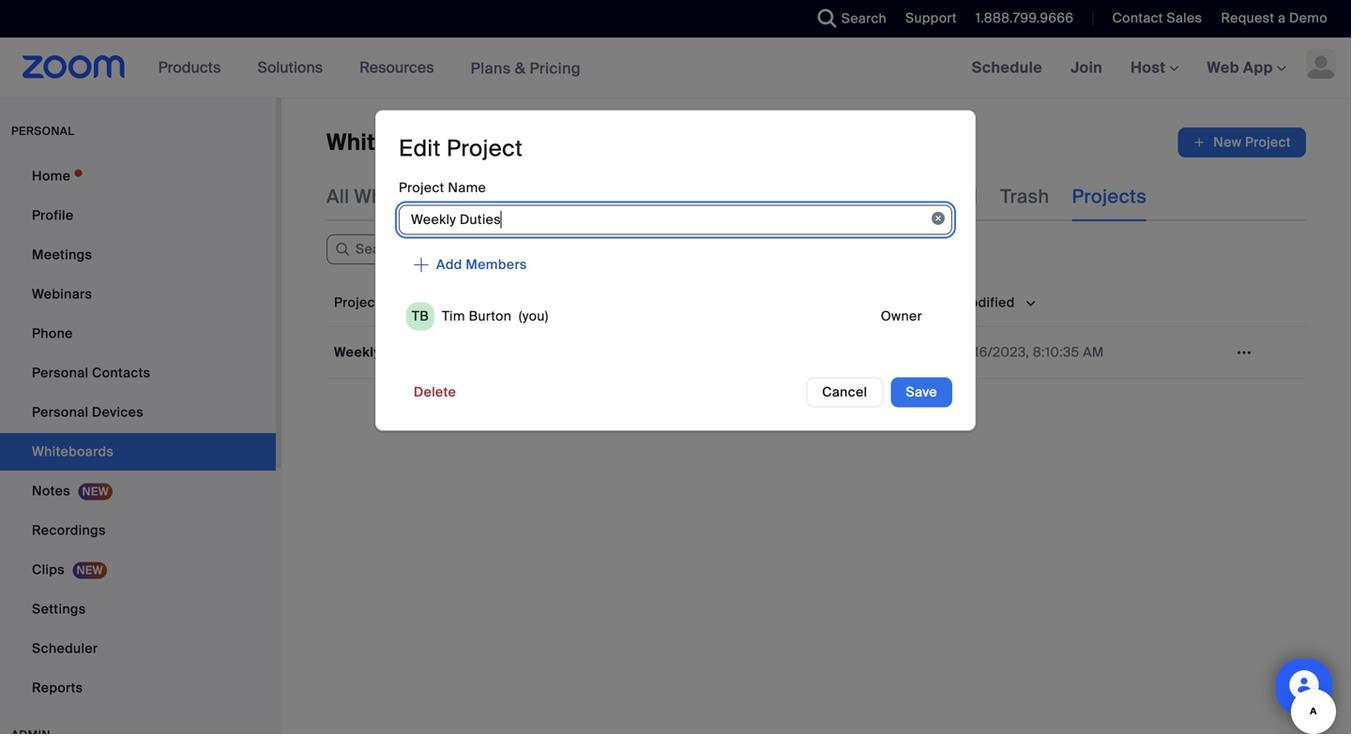 Task type: describe. For each thing, give the bounding box(es) containing it.
save
[[906, 384, 937, 401]]

join link
[[1057, 38, 1117, 98]]

scheduler
[[32, 640, 98, 658]]

1.888.799.9666
[[976, 9, 1074, 27]]

weekly
[[334, 344, 381, 361]]

recordings
[[32, 522, 106, 540]]

schedule link
[[958, 38, 1057, 98]]

project up weekly
[[334, 294, 380, 311]]

members
[[466, 256, 527, 273]]

tabs of all whiteboard page tab list
[[327, 173, 1147, 221]]

profile link
[[0, 197, 276, 235]]

project down edit
[[399, 179, 444, 197]]

modified
[[958, 294, 1015, 311]]

join
[[1071, 58, 1103, 77]]

edit
[[399, 134, 441, 163]]

shared
[[748, 185, 813, 209]]

settings link
[[0, 591, 276, 629]]

banner containing schedule
[[0, 38, 1351, 99]]

cancel
[[822, 384, 868, 401]]

weekly duties
[[334, 344, 427, 361]]

starred
[[910, 185, 978, 209]]

whiteboards inside whiteboards application
[[327, 128, 466, 157]]

pricing
[[530, 58, 581, 78]]

&
[[515, 58, 526, 78]]

tb
[[412, 308, 429, 325]]

add members button
[[399, 250, 542, 280]]

whiteboards for all
[[354, 185, 469, 209]]

project name inside edit project dialog
[[399, 179, 486, 197]]

delete button
[[399, 378, 471, 408]]

reports link
[[0, 670, 276, 708]]

trash
[[1000, 185, 1050, 209]]

settings
[[32, 601, 86, 618]]

meetings
[[32, 246, 92, 264]]

my
[[579, 185, 605, 209]]

application containing project name
[[327, 280, 1306, 379]]

demo
[[1289, 9, 1328, 27]]

personal
[[11, 124, 75, 138]]

phone link
[[0, 315, 276, 353]]

recordings link
[[0, 512, 276, 550]]

webinars link
[[0, 276, 276, 313]]

devices
[[92, 404, 144, 421]]

notes
[[32, 483, 70, 500]]

request a demo
[[1221, 9, 1328, 27]]

a
[[1278, 9, 1286, 27]]

edit project dialog
[[375, 110, 976, 431]]

contact sales link up meetings "navigation"
[[1112, 9, 1202, 27]]

all
[[327, 185, 349, 209]]

schedule
[[972, 58, 1043, 77]]

cancel button
[[806, 378, 883, 408]]

projects
[[1072, 185, 1147, 209]]

arrow down image
[[422, 292, 439, 314]]

contact
[[1112, 9, 1163, 27]]

11/16/2023,
[[958, 344, 1030, 361]]

new project
[[1214, 134, 1291, 151]]

contacts
[[92, 365, 151, 382]]

personal menu menu
[[0, 158, 276, 709]]



Task type: locate. For each thing, give the bounding box(es) containing it.
new
[[1214, 134, 1242, 151]]

product information navigation
[[144, 38, 595, 99]]

1.888.799.9666 button
[[962, 0, 1079, 38], [976, 9, 1074, 27]]

phone
[[32, 325, 73, 343]]

tim burton owner element
[[399, 295, 952, 338]]

owner
[[881, 308, 922, 325]]

personal for personal contacts
[[32, 365, 89, 382]]

home link
[[0, 158, 276, 195]]

project inside button
[[1245, 134, 1291, 151]]

add members
[[436, 256, 527, 273]]

sales
[[1167, 9, 1202, 27]]

personal contacts
[[32, 365, 151, 382]]

project name up weekly duties
[[334, 294, 422, 311]]

support
[[906, 9, 957, 27]]

personal devices link
[[0, 394, 276, 432]]

whiteboards down edit
[[354, 185, 469, 209]]

new project button
[[1178, 128, 1306, 158]]

all whiteboards
[[327, 185, 469, 209]]

request a demo link
[[1207, 0, 1351, 38], [1221, 9, 1328, 27]]

contact sales link
[[1098, 0, 1207, 38], [1112, 9, 1202, 27]]

whiteboards for my
[[610, 185, 725, 209]]

personal contacts link
[[0, 355, 276, 392]]

cell
[[707, 327, 951, 379]]

name
[[448, 179, 486, 197], [383, 294, 422, 311]]

clips
[[32, 562, 65, 579]]

save button
[[891, 378, 952, 408]]

edit project
[[399, 134, 523, 163]]

home
[[32, 168, 71, 185]]

contact sales link up join
[[1098, 0, 1207, 38]]

whiteboards right my
[[610, 185, 725, 209]]

my whiteboards
[[579, 185, 725, 209]]

meetings navigation
[[958, 38, 1351, 99]]

whiteboards
[[327, 128, 466, 157], [354, 185, 469, 209], [610, 185, 725, 209]]

recent
[[492, 185, 556, 209]]

request
[[1221, 9, 1275, 27]]

add
[[436, 256, 462, 273]]

e.g. Happy Crew text field
[[399, 205, 952, 235]]

0 vertical spatial project name
[[399, 179, 486, 197]]

am
[[1083, 344, 1104, 361]]

add image
[[1193, 133, 1206, 152]]

1 vertical spatial project name
[[334, 294, 422, 311]]

project name
[[399, 179, 486, 197], [334, 294, 422, 311]]

plans & pricing
[[471, 58, 581, 78]]

project up recent
[[447, 134, 523, 163]]

profile
[[32, 207, 74, 224]]

plans & pricing link
[[471, 58, 581, 78], [471, 58, 581, 78]]

zoom logo image
[[23, 55, 125, 79]]

2 personal from the top
[[32, 404, 89, 421]]

me
[[859, 185, 888, 209]]

1 vertical spatial name
[[383, 294, 422, 311]]

banner
[[0, 38, 1351, 99]]

(you)
[[519, 308, 549, 325]]

name down the edit project
[[448, 179, 486, 197]]

project name down the edit project
[[399, 179, 486, 197]]

personal down phone
[[32, 365, 89, 382]]

application
[[327, 280, 1306, 379]]

name up "duties"
[[383, 294, 422, 311]]

0 vertical spatial name
[[448, 179, 486, 197]]

0 horizontal spatial name
[[383, 294, 422, 311]]

11/16/2023, 8:10:35 am
[[958, 344, 1104, 361]]

1 horizontal spatial name
[[448, 179, 486, 197]]

1 personal from the top
[[32, 365, 89, 382]]

scheduler link
[[0, 631, 276, 668]]

project right new
[[1245, 134, 1291, 151]]

shared with me
[[748, 185, 888, 209]]

plans
[[471, 58, 511, 78]]

burton
[[469, 308, 512, 325]]

personal
[[32, 365, 89, 382], [32, 404, 89, 421]]

tim
[[442, 308, 465, 325]]

tim burton (you)
[[442, 308, 549, 325]]

support link
[[892, 0, 962, 38], [906, 9, 957, 27]]

delete
[[414, 384, 456, 401]]

clips link
[[0, 552, 276, 589]]

notes link
[[0, 473, 276, 510]]

personal for personal devices
[[32, 404, 89, 421]]

duties
[[385, 344, 427, 361]]

webinars
[[32, 286, 92, 303]]

edit project image
[[1229, 344, 1259, 361]]

personal devices
[[32, 404, 144, 421]]

whiteboards application
[[327, 128, 1306, 158]]

8:10:35
[[1033, 344, 1080, 361]]

reports
[[32, 680, 83, 697]]

name inside edit project dialog
[[448, 179, 486, 197]]

meetings link
[[0, 236, 276, 274]]

with
[[817, 185, 855, 209]]

personal down personal contacts
[[32, 404, 89, 421]]

contact sales
[[1112, 9, 1202, 27]]

0 vertical spatial personal
[[32, 365, 89, 382]]

project
[[1245, 134, 1291, 151], [447, 134, 523, 163], [399, 179, 444, 197], [334, 294, 380, 311]]

Search text field
[[327, 235, 552, 265]]

whiteboards up all whiteboards
[[327, 128, 466, 157]]

1 vertical spatial personal
[[32, 404, 89, 421]]



Task type: vqa. For each thing, say whether or not it's contained in the screenshot.
Close ICON
no



